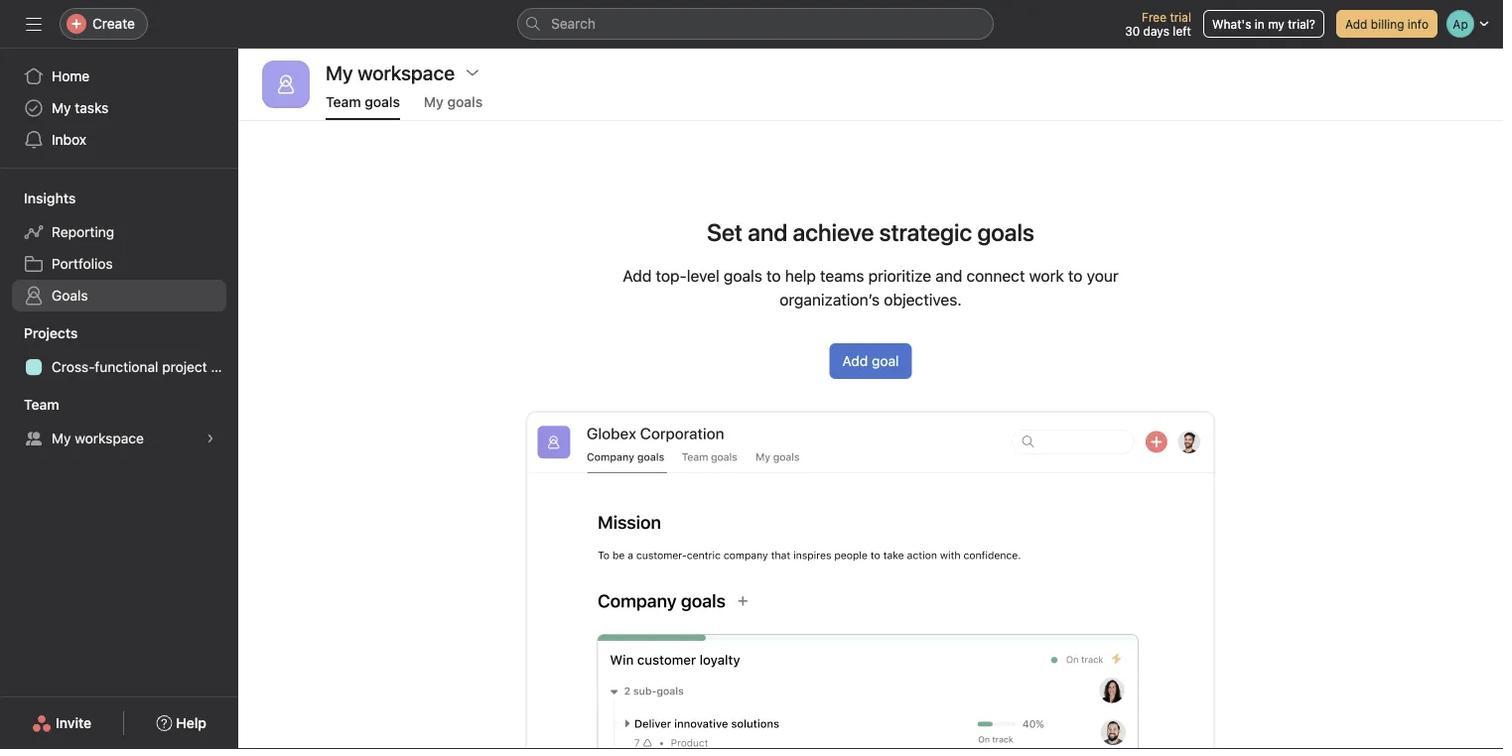 Task type: describe. For each thing, give the bounding box(es) containing it.
cross-functional project plan
[[52, 359, 238, 375]]

help button
[[143, 706, 219, 742]]

team for team
[[24, 397, 59, 413]]

invite
[[56, 716, 92, 732]]

see details, my workspace image
[[205, 433, 217, 445]]

my for my goals
[[424, 94, 444, 110]]

team for team goals
[[326, 94, 361, 110]]

days
[[1144, 24, 1170, 38]]

add for add top-level goals to help teams prioritize and connect work to your organization's objectives.
[[623, 267, 652, 286]]

goal
[[872, 353, 900, 370]]

team goals link
[[326, 94, 400, 120]]

inbox link
[[12, 124, 226, 156]]

tasks
[[75, 100, 109, 116]]

and inside add top-level goals to help teams prioritize and connect work to your organization's objectives.
[[936, 267, 963, 286]]

add billing info
[[1346, 17, 1429, 31]]

team button
[[0, 395, 59, 415]]

work
[[1030, 267, 1065, 286]]

projects button
[[0, 324, 78, 344]]

what's in my trial?
[[1213, 17, 1316, 31]]

insights element
[[0, 181, 238, 316]]

trial
[[1171, 10, 1192, 24]]

workspace
[[75, 431, 144, 447]]

my for my workspace
[[52, 431, 71, 447]]

add top-level goals to help teams prioritize and connect work to your organization's objectives.
[[623, 267, 1119, 309]]

global element
[[0, 49, 238, 168]]

projects
[[24, 325, 78, 342]]

your
[[1087, 267, 1119, 286]]

level
[[687, 267, 720, 286]]

add for add billing info
[[1346, 17, 1368, 31]]

trial?
[[1289, 17, 1316, 31]]

my tasks
[[52, 100, 109, 116]]

inbox
[[52, 132, 86, 148]]

functional
[[95, 359, 158, 375]]

portfolios link
[[12, 248, 226, 280]]

my goals link
[[424, 94, 483, 120]]

what's
[[1213, 17, 1252, 31]]

0 horizontal spatial and
[[748, 219, 788, 246]]

goals for team goals
[[365, 94, 400, 110]]

my
[[1269, 17, 1285, 31]]

create button
[[60, 8, 148, 40]]

goals link
[[12, 280, 226, 312]]

set
[[707, 219, 743, 246]]

strategic goals
[[880, 219, 1035, 246]]

free trial 30 days left
[[1126, 10, 1192, 38]]



Task type: vqa. For each thing, say whether or not it's contained in the screenshot.
'Insights' dropdown button
yes



Task type: locate. For each thing, give the bounding box(es) containing it.
add left goal
[[843, 353, 868, 370]]

add left billing
[[1346, 17, 1368, 31]]

my left tasks
[[52, 100, 71, 116]]

2 to from the left
[[1069, 267, 1083, 286]]

insights button
[[0, 189, 76, 209]]

goals inside add top-level goals to help teams prioritize and connect work to your organization's objectives.
[[724, 267, 763, 286]]

my workspace
[[326, 61, 455, 84]]

team down my workspace
[[326, 94, 361, 110]]

home
[[52, 68, 90, 84]]

plan
[[211, 359, 238, 375]]

objectives.
[[884, 291, 962, 309]]

team inside dropdown button
[[24, 397, 59, 413]]

search list box
[[518, 8, 994, 40]]

my inside teams element
[[52, 431, 71, 447]]

and right set
[[748, 219, 788, 246]]

hide sidebar image
[[26, 16, 42, 32]]

project
[[162, 359, 207, 375]]

top-
[[656, 267, 687, 286]]

set and achieve strategic goals
[[707, 219, 1035, 246]]

reporting link
[[12, 217, 226, 248]]

2 vertical spatial add
[[843, 353, 868, 370]]

billing
[[1372, 17, 1405, 31]]

organization's
[[780, 291, 880, 309]]

insights
[[24, 190, 76, 207]]

my
[[424, 94, 444, 110], [52, 100, 71, 116], [52, 431, 71, 447]]

1 horizontal spatial and
[[936, 267, 963, 286]]

0 vertical spatial and
[[748, 219, 788, 246]]

add inside add goal button
[[843, 353, 868, 370]]

add left top-
[[623, 267, 652, 286]]

what's in my trial? button
[[1204, 10, 1325, 38]]

my inside 'link'
[[52, 100, 71, 116]]

goals
[[52, 288, 88, 304]]

30
[[1126, 24, 1141, 38]]

teams element
[[0, 387, 238, 459]]

0 vertical spatial team
[[326, 94, 361, 110]]

my tasks link
[[12, 92, 226, 124]]

1 vertical spatial and
[[936, 267, 963, 286]]

my goals
[[424, 94, 483, 110]]

my down team dropdown button
[[52, 431, 71, 447]]

left
[[1174, 24, 1192, 38]]

1 to from the left
[[767, 267, 781, 286]]

and up objectives.
[[936, 267, 963, 286]]

connect
[[967, 267, 1026, 286]]

0 horizontal spatial add
[[623, 267, 652, 286]]

portfolios
[[52, 256, 113, 272]]

my workspace
[[52, 431, 144, 447]]

goals for my goals
[[448, 94, 483, 110]]

search button
[[518, 8, 994, 40]]

add
[[1346, 17, 1368, 31], [623, 267, 652, 286], [843, 353, 868, 370]]

to left the help
[[767, 267, 781, 286]]

team goals
[[326, 94, 400, 110]]

0 horizontal spatial goals
[[365, 94, 400, 110]]

add billing info button
[[1337, 10, 1438, 38]]

prioritize
[[869, 267, 932, 286]]

team
[[326, 94, 361, 110], [24, 397, 59, 413]]

my workspace link
[[12, 423, 226, 455]]

2 horizontal spatial goals
[[724, 267, 763, 286]]

in
[[1255, 17, 1265, 31]]

reporting
[[52, 224, 114, 240]]

2 horizontal spatial add
[[1346, 17, 1368, 31]]

team down the cross-
[[24, 397, 59, 413]]

add for add goal
[[843, 353, 868, 370]]

0 horizontal spatial to
[[767, 267, 781, 286]]

to left your
[[1069, 267, 1083, 286]]

0 horizontal spatial team
[[24, 397, 59, 413]]

help
[[786, 267, 816, 286]]

home link
[[12, 61, 226, 92]]

and
[[748, 219, 788, 246], [936, 267, 963, 286]]

achieve
[[793, 219, 875, 246]]

my for my tasks
[[52, 100, 71, 116]]

goals down my workspace
[[365, 94, 400, 110]]

add goal button
[[830, 344, 912, 379]]

cross-functional project plan link
[[12, 352, 238, 383]]

1 horizontal spatial add
[[843, 353, 868, 370]]

help
[[176, 716, 207, 732]]

teams
[[821, 267, 865, 286]]

cross-
[[52, 359, 95, 375]]

1 vertical spatial add
[[623, 267, 652, 286]]

free
[[1142, 10, 1167, 24]]

projects element
[[0, 316, 238, 387]]

1 horizontal spatial goals
[[448, 94, 483, 110]]

to
[[767, 267, 781, 286], [1069, 267, 1083, 286]]

1 horizontal spatial team
[[326, 94, 361, 110]]

my down my workspace
[[424, 94, 444, 110]]

goals down show options image
[[448, 94, 483, 110]]

add goal
[[843, 353, 900, 370]]

info
[[1408, 17, 1429, 31]]

goals right level
[[724, 267, 763, 286]]

create
[[92, 15, 135, 32]]

add inside add top-level goals to help teams prioritize and connect work to your organization's objectives.
[[623, 267, 652, 286]]

search
[[551, 15, 596, 32]]

0 vertical spatial add
[[1346, 17, 1368, 31]]

add inside add billing info button
[[1346, 17, 1368, 31]]

invite button
[[19, 706, 104, 742]]

show options image
[[465, 65, 481, 80]]

goals
[[365, 94, 400, 110], [448, 94, 483, 110], [724, 267, 763, 286]]

1 horizontal spatial to
[[1069, 267, 1083, 286]]

1 vertical spatial team
[[24, 397, 59, 413]]



